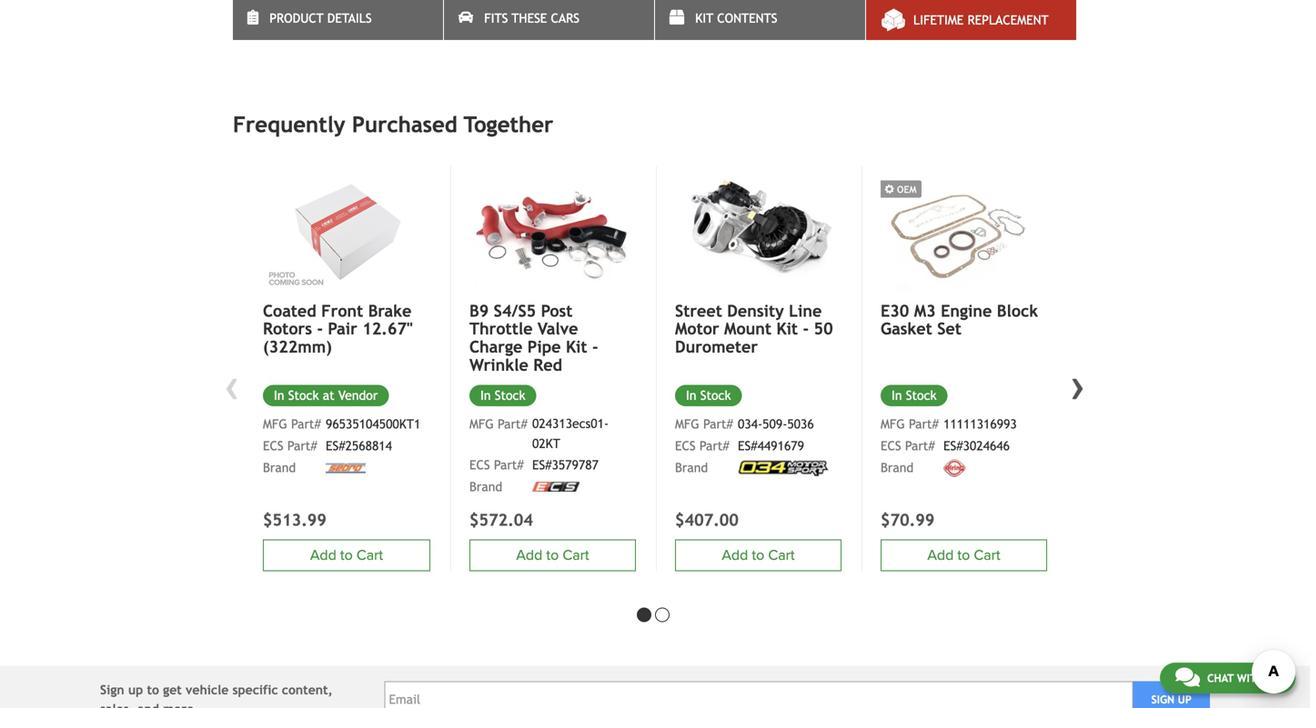 Task type: vqa. For each thing, say whether or not it's contained in the screenshot.
topmost "the"
no



Task type: describe. For each thing, give the bounding box(es) containing it.
Email email field
[[384, 682, 1133, 709]]

vehicle
[[186, 683, 229, 698]]

you
[[245, 15, 265, 29]]

add for $70.99
[[928, 547, 954, 564]]

02kt
[[532, 437, 560, 452]]

place
[[620, 15, 651, 29]]

coated front brake rotors - pair 12.67 image
[[263, 166, 430, 292]]

034motorsport image
[[738, 460, 829, 477]]

in stock for street density line motor mount kit - 50 durometer
[[686, 388, 731, 403]]

es#3579787
[[532, 458, 599, 473]]

- inside coated front brake rotors - pair 12.67" (322mm)
[[317, 320, 323, 339]]

m3
[[914, 302, 936, 321]]

034-
[[738, 417, 763, 432]]

street density line motor mount kit - 50 durometer
[[675, 302, 833, 357]]

b9 s4/s5 post throttle valve charge pipe kit - wrinkle red
[[470, 302, 598, 375]]

50
[[814, 320, 833, 339]]

with
[[1237, 672, 1264, 685]]

5036
[[787, 417, 814, 432]]

509-
[[763, 417, 787, 432]]

up for sign up to get vehicle specific content, sales, and more.
[[128, 683, 143, 698]]

cars
[[551, 11, 580, 25]]

street
[[675, 302, 722, 321]]

$513.99
[[263, 511, 327, 530]]

12.67"
[[362, 320, 413, 339]]

elring image
[[944, 459, 966, 478]]

claim,
[[741, 15, 777, 29]]

chat with us
[[1207, 672, 1280, 685]]

cart for $70.99
[[974, 547, 1001, 564]]

at
[[323, 388, 335, 403]]

add to cart for $70.99
[[928, 547, 1001, 564]]

brand inside mfg part# 11111316993 ecs part# es#3024646 brand
[[881, 461, 914, 476]]

kit contents link
[[655, 0, 865, 40]]

to down 034motorsport image
[[752, 547, 765, 564]]

1 horizontal spatial kit
[[695, 11, 714, 25]]

cart for $513.99
[[357, 547, 383, 564]]

if
[[233, 15, 241, 29]]

wrinkle
[[470, 356, 529, 375]]

content,
[[282, 683, 333, 698]]

ecs image
[[532, 482, 580, 492]]

fits these cars
[[484, 11, 580, 25]]

b9
[[470, 302, 489, 321]]

mfg part# 11111316993 ecs part# es#3024646 brand
[[881, 417, 1017, 476]]

in stock for e30 m3 engine block gasket set
[[892, 388, 937, 403]]

mfg for b9 s4/s5 post throttle valve charge pipe kit - wrinkle red
[[470, 417, 494, 432]]

$407.00
[[675, 511, 739, 530]]

lifetime replacement link
[[866, 0, 1077, 40]]

kit contents
[[695, 11, 778, 25]]

to down elring image
[[958, 547, 970, 564]]

e30 m3 engine block gasket set
[[881, 302, 1038, 339]]

throttle
[[470, 320, 533, 339]]

density
[[727, 302, 784, 321]]

charge
[[470, 338, 523, 357]]

in for e30 m3 engine block gasket set
[[892, 388, 902, 403]]

sign for sign up to get vehicle specific content, sales, and more.
[[100, 683, 124, 698]]

fits these cars link
[[444, 0, 654, 40]]

mfg part# 024313ecs01- 02kt ecs part# es#3579787 brand
[[470, 417, 609, 494]]

stock for coated front brake rotors - pair 12.67" (322mm)
[[288, 388, 319, 403]]

- inside street density line motor mount kit - 50 durometer
[[803, 320, 809, 339]]

in for coated front brake rotors - pair 12.67" (322mm)
[[274, 388, 284, 403]]

replacement
[[665, 15, 737, 29]]

coated
[[263, 302, 316, 321]]

to down ecs "image"
[[546, 547, 559, 564]]

96535104500kt1
[[326, 417, 421, 432]]

brand inside mfg part# 96535104500kt1 ecs part# es#2568814 brand
[[263, 461, 296, 476]]

stock for e30 m3 engine block gasket set
[[906, 388, 937, 403]]

are
[[546, 15, 565, 29]]

add to cart button for $407.00
[[675, 540, 842, 572]]

red
[[533, 356, 562, 375]]

frequently
[[233, 112, 345, 137]]

street density line motor mount kit - 50 durometer image
[[675, 166, 842, 291]]

street density line motor mount kit - 50 durometer link
[[675, 302, 842, 357]]

and
[[137, 702, 159, 709]]

mfg for e30 m3 engine block gasket set
[[881, 417, 905, 432]]

any
[[300, 15, 320, 29]]

if you have any questions, would like to learn more or are ready to place a replacement claim,
[[233, 15, 781, 29]]

to right like
[[448, 15, 460, 29]]

brake
[[368, 302, 412, 321]]

- inside b9 s4/s5 post throttle valve charge pipe kit - wrinkle red
[[592, 338, 598, 357]]

up for sign up
[[1178, 694, 1192, 706]]

pair
[[328, 320, 357, 339]]

stock for street density line motor mount kit - 50 durometer
[[700, 388, 731, 403]]

have
[[269, 15, 296, 29]]

›
[[1071, 361, 1086, 410]]

fits
[[484, 11, 508, 25]]

mount
[[724, 320, 772, 339]]

ecs inside mfg part# 96535104500kt1 ecs part# es#2568814 brand
[[263, 439, 284, 454]]

sebro image
[[326, 463, 366, 473]]

line
[[789, 302, 822, 321]]

details
[[327, 11, 372, 25]]

add to cart for $572.04
[[516, 547, 589, 564]]

learn
[[464, 15, 493, 29]]

ready
[[568, 15, 600, 29]]

purchased
[[352, 112, 457, 137]]

these
[[512, 11, 547, 25]]



Task type: locate. For each thing, give the bounding box(es) containing it.
to down sebro icon
[[340, 547, 353, 564]]

durometer
[[675, 338, 758, 357]]

in stock down wrinkle
[[480, 388, 526, 403]]

1 mfg from the left
[[263, 417, 287, 432]]

add to cart down $407.00
[[722, 547, 795, 564]]

2 add to cart from the left
[[516, 547, 589, 564]]

chat with us link
[[1160, 663, 1296, 694]]

3 stock from the left
[[700, 388, 731, 403]]

sign for sign up
[[1152, 694, 1175, 706]]

1 stock from the left
[[288, 388, 319, 403]]

a
[[655, 15, 661, 29]]

1 horizontal spatial -
[[592, 338, 598, 357]]

chat
[[1207, 672, 1234, 685]]

ecs up $70.99
[[881, 439, 901, 454]]

1 add from the left
[[310, 547, 337, 564]]

mfg down wrinkle
[[470, 417, 494, 432]]

2 in from the left
[[480, 388, 491, 403]]

0 horizontal spatial sign
[[100, 683, 124, 698]]

brand up $572.04
[[470, 480, 502, 494]]

1 cart from the left
[[357, 547, 383, 564]]

(322mm)
[[263, 338, 332, 357]]

add down $513.99
[[310, 547, 337, 564]]

brand up $70.99
[[881, 461, 914, 476]]

1 add to cart button from the left
[[263, 540, 430, 572]]

3 add to cart from the left
[[722, 547, 795, 564]]

brand inside "mfg part# 034-509-5036 ecs part# es#4491679 brand"
[[675, 461, 708, 476]]

kit
[[695, 11, 714, 25], [777, 320, 798, 339], [566, 338, 587, 357]]

brand
[[263, 461, 296, 476], [675, 461, 708, 476], [881, 461, 914, 476], [470, 480, 502, 494]]

0 horizontal spatial -
[[317, 320, 323, 339]]

valve
[[538, 320, 578, 339]]

3 in from the left
[[686, 388, 697, 403]]

3 add from the left
[[722, 547, 748, 564]]

add to cart for $407.00
[[722, 547, 795, 564]]

2 add from the left
[[516, 547, 543, 564]]

0 horizontal spatial kit
[[566, 338, 587, 357]]

to left place at the left top of the page
[[604, 15, 616, 29]]

add to cart button down $572.04
[[470, 540, 636, 572]]

2 horizontal spatial kit
[[777, 320, 798, 339]]

mfg inside mfg part# 024313ecs01- 02kt ecs part# es#3579787 brand
[[470, 417, 494, 432]]

add for $572.04
[[516, 547, 543, 564]]

ecs inside mfg part# 024313ecs01- 02kt ecs part# es#3579787 brand
[[470, 458, 490, 473]]

mfg inside mfg part# 11111316993 ecs part# es#3024646 brand
[[881, 417, 905, 432]]

contents
[[717, 11, 778, 25]]

in stock
[[480, 388, 526, 403], [686, 388, 731, 403], [892, 388, 937, 403]]

replacement
[[968, 13, 1049, 27]]

2 cart from the left
[[563, 547, 589, 564]]

specific
[[232, 683, 278, 698]]

add to cart down $572.04
[[516, 547, 589, 564]]

kit inside b9 s4/s5 post throttle valve charge pipe kit - wrinkle red
[[566, 338, 587, 357]]

lifetime replacement
[[914, 13, 1049, 27]]

up inside button
[[1178, 694, 1192, 706]]

mfg inside "mfg part# 034-509-5036 ecs part# es#4491679 brand"
[[675, 417, 700, 432]]

more.
[[163, 702, 199, 709]]

stock down durometer
[[700, 388, 731, 403]]

coated front brake rotors - pair 12.67" (322mm)
[[263, 302, 413, 357]]

add to cart button down $513.99
[[263, 540, 430, 572]]

mfg part# 96535104500kt1 ecs part# es#2568814 brand
[[263, 417, 421, 476]]

stock
[[288, 388, 319, 403], [495, 388, 526, 403], [700, 388, 731, 403], [906, 388, 937, 403]]

b9 s4/s5 post throttle valve charge pipe kit - wrinkle red image
[[470, 166, 636, 291]]

in stock up mfg part# 11111316993 ecs part# es#3024646 brand
[[892, 388, 937, 403]]

stock up mfg part# 11111316993 ecs part# es#3024646 brand
[[906, 388, 937, 403]]

frequently purchased together
[[233, 112, 554, 137]]

024313ecs01-
[[532, 417, 609, 431]]

add down $572.04
[[516, 547, 543, 564]]

4 add to cart button from the left
[[881, 540, 1047, 572]]

2 in stock from the left
[[686, 388, 731, 403]]

add down $407.00
[[722, 547, 748, 564]]

rotors
[[263, 320, 312, 339]]

product
[[270, 11, 324, 25]]

mfg for coated front brake rotors - pair 12.67" (322mm)
[[263, 417, 287, 432]]

kit right pipe
[[566, 338, 587, 357]]

mfg for street density line motor mount kit - 50 durometer
[[675, 417, 700, 432]]

add for $513.99
[[310, 547, 337, 564]]

mfg
[[263, 417, 287, 432], [470, 417, 494, 432], [675, 417, 700, 432], [881, 417, 905, 432]]

sign up button
[[1133, 682, 1210, 709]]

stock down wrinkle
[[495, 388, 526, 403]]

together
[[464, 112, 554, 137]]

add to cart for $513.99
[[310, 547, 383, 564]]

sales,
[[100, 702, 134, 709]]

stock for b9 s4/s5 post throttle valve charge pipe kit - wrinkle red
[[495, 388, 526, 403]]

mfg part# 034-509-5036 ecs part# es#4491679 brand
[[675, 417, 814, 476]]

sign inside button
[[1152, 694, 1175, 706]]

front
[[321, 302, 363, 321]]

more
[[497, 15, 527, 29]]

pipe
[[528, 338, 561, 357]]

in
[[274, 388, 284, 403], [480, 388, 491, 403], [686, 388, 697, 403], [892, 388, 902, 403]]

block
[[997, 302, 1038, 321]]

coated front brake rotors - pair 12.67" (322mm) link
[[263, 302, 430, 357]]

brand inside mfg part# 024313ecs01- 02kt ecs part# es#3579787 brand
[[470, 480, 502, 494]]

$70.99
[[881, 511, 935, 530]]

3 in stock from the left
[[892, 388, 937, 403]]

product details
[[270, 11, 372, 25]]

4 in from the left
[[892, 388, 902, 403]]

cart for $572.04
[[563, 547, 589, 564]]

add to cart button down $407.00
[[675, 540, 842, 572]]

2 add to cart button from the left
[[470, 540, 636, 572]]

mfg left 11111316993
[[881, 417, 905, 432]]

in stock for b9 s4/s5 post throttle valve charge pipe kit - wrinkle red
[[480, 388, 526, 403]]

0 horizontal spatial up
[[128, 683, 143, 698]]

brand up $407.00
[[675, 461, 708, 476]]

us
[[1267, 672, 1280, 685]]

in down wrinkle
[[480, 388, 491, 403]]

up
[[128, 683, 143, 698], [1178, 694, 1192, 706]]

or
[[530, 15, 542, 29]]

s4/s5
[[494, 302, 536, 321]]

11111316993
[[944, 417, 1017, 432]]

ecs inside mfg part# 11111316993 ecs part# es#3024646 brand
[[881, 439, 901, 454]]

- right valve
[[592, 338, 598, 357]]

sign up to get vehicle specific content, sales, and more.
[[100, 683, 333, 709]]

sign inside sign up to get vehicle specific content, sales, and more.
[[100, 683, 124, 698]]

1 in from the left
[[274, 388, 284, 403]]

ecs up $572.04
[[470, 458, 490, 473]]

- left 50
[[803, 320, 809, 339]]

cart
[[357, 547, 383, 564], [563, 547, 589, 564], [768, 547, 795, 564], [974, 547, 1001, 564]]

to
[[448, 15, 460, 29], [604, 15, 616, 29], [340, 547, 353, 564], [546, 547, 559, 564], [752, 547, 765, 564], [958, 547, 970, 564], [147, 683, 159, 698]]

like
[[424, 15, 444, 29]]

in down gasket
[[892, 388, 902, 403]]

mfg left '034-'
[[675, 417, 700, 432]]

gasket
[[881, 320, 933, 339]]

in left at at bottom left
[[274, 388, 284, 403]]

vendor
[[338, 388, 378, 403]]

to up the and on the bottom left of the page
[[147, 683, 159, 698]]

1 add to cart from the left
[[310, 547, 383, 564]]

4 mfg from the left
[[881, 417, 905, 432]]

b9 s4/s5 post throttle valve charge pipe kit - wrinkle red link
[[470, 302, 636, 375]]

e30 m3 engine block gasket set image
[[881, 166, 1047, 291]]

product details link
[[233, 0, 443, 40]]

0 horizontal spatial in stock
[[480, 388, 526, 403]]

add for $407.00
[[722, 547, 748, 564]]

mfg down in stock at vendor
[[263, 417, 287, 432]]

to inside sign up to get vehicle specific content, sales, and more.
[[147, 683, 159, 698]]

add to cart down $513.99
[[310, 547, 383, 564]]

engine
[[941, 302, 992, 321]]

in for street density line motor mount kit - 50 durometer
[[686, 388, 697, 403]]

3 mfg from the left
[[675, 417, 700, 432]]

in stock down durometer
[[686, 388, 731, 403]]

- left pair
[[317, 320, 323, 339]]

motor
[[675, 320, 719, 339]]

2 mfg from the left
[[470, 417, 494, 432]]

up up the and on the bottom left of the page
[[128, 683, 143, 698]]

$572.04
[[470, 511, 533, 530]]

comments image
[[1176, 667, 1200, 689]]

get
[[163, 683, 182, 698]]

4 add to cart from the left
[[928, 547, 1001, 564]]

add to cart button for $572.04
[[470, 540, 636, 572]]

add to cart
[[310, 547, 383, 564], [516, 547, 589, 564], [722, 547, 795, 564], [928, 547, 1001, 564]]

e30
[[881, 302, 909, 321]]

sign up
[[1152, 694, 1192, 706]]

add to cart button for $513.99
[[263, 540, 430, 572]]

4 cart from the left
[[974, 547, 1001, 564]]

lifetime
[[914, 13, 964, 27]]

ecs up $407.00
[[675, 439, 696, 454]]

2 stock from the left
[[495, 388, 526, 403]]

kit inside street density line motor mount kit - 50 durometer
[[777, 320, 798, 339]]

4 add from the left
[[928, 547, 954, 564]]

kit left 50
[[777, 320, 798, 339]]

add to cart button for $70.99
[[881, 540, 1047, 572]]

add to cart down $70.99
[[928, 547, 1001, 564]]

1 horizontal spatial up
[[1178, 694, 1192, 706]]

3 add to cart button from the left
[[675, 540, 842, 572]]

brand up $513.99
[[263, 461, 296, 476]]

es#2568814
[[326, 439, 392, 454]]

kit left contents
[[695, 11, 714, 25]]

2 horizontal spatial -
[[803, 320, 809, 339]]

3 cart from the left
[[768, 547, 795, 564]]

1 in stock from the left
[[480, 388, 526, 403]]

post
[[541, 302, 573, 321]]

questions,
[[323, 15, 382, 29]]

es#4491679
[[738, 439, 804, 454]]

cart for $407.00
[[768, 547, 795, 564]]

mfg inside mfg part# 96535104500kt1 ecs part# es#2568814 brand
[[263, 417, 287, 432]]

1 horizontal spatial in stock
[[686, 388, 731, 403]]

would
[[386, 15, 420, 29]]

in for b9 s4/s5 post throttle valve charge pipe kit - wrinkle red
[[480, 388, 491, 403]]

4 stock from the left
[[906, 388, 937, 403]]

up inside sign up to get vehicle specific content, sales, and more.
[[128, 683, 143, 698]]

2 horizontal spatial in stock
[[892, 388, 937, 403]]

add to cart button down $70.99
[[881, 540, 1047, 572]]

ecs down in stock at vendor
[[263, 439, 284, 454]]

1 horizontal spatial sign
[[1152, 694, 1175, 706]]

ecs inside "mfg part# 034-509-5036 ecs part# es#4491679 brand"
[[675, 439, 696, 454]]

stock left at at bottom left
[[288, 388, 319, 403]]

in down durometer
[[686, 388, 697, 403]]

up down comments icon
[[1178, 694, 1192, 706]]

add down $70.99
[[928, 547, 954, 564]]

set
[[937, 320, 962, 339]]



